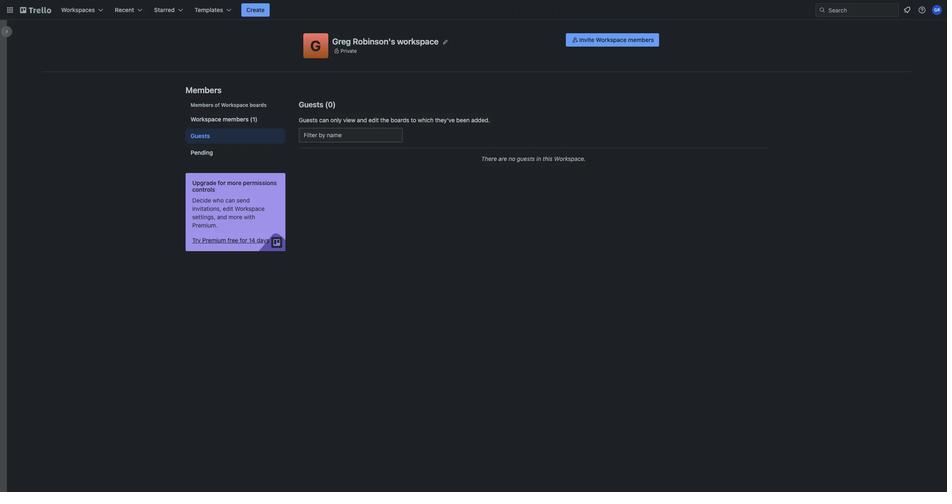 Task type: describe. For each thing, give the bounding box(es) containing it.
invite workspace members
[[580, 36, 654, 43]]

upgrade
[[192, 179, 216, 187]]

free
[[228, 237, 238, 244]]

templates
[[195, 6, 223, 13]]

recent
[[115, 6, 134, 13]]

of
[[215, 102, 220, 108]]

starred button
[[149, 3, 188, 17]]

workspace right 'of' on the left top of page
[[221, 102, 248, 108]]

premium.
[[192, 222, 218, 229]]

no
[[509, 155, 516, 162]]

pending link
[[186, 145, 286, 160]]

guests
[[517, 155, 535, 162]]

members of workspace boards
[[191, 102, 267, 108]]

private
[[341, 48, 357, 54]]

recent button
[[110, 3, 148, 17]]

edit inside upgrade for more permissions controls decide who can send invitations, edit workspace settings, and more with premium.
[[223, 205, 233, 212]]

starred
[[154, 6, 175, 13]]

workspace
[[397, 36, 439, 46]]

14
[[249, 237, 255, 244]]

create
[[246, 6, 265, 13]]

pending
[[191, 149, 213, 156]]

decide
[[192, 197, 211, 204]]

workspace inside button
[[596, 36, 627, 43]]

( 0 )
[[325, 100, 336, 109]]

settings,
[[192, 214, 216, 221]]

create button
[[241, 3, 270, 17]]

switch to… image
[[6, 6, 14, 14]]

workspace down 'of' on the left top of page
[[191, 116, 221, 123]]

and inside upgrade for more permissions controls decide who can send invitations, edit workspace settings, and more with premium.
[[217, 214, 227, 221]]

g button
[[303, 33, 328, 58]]

invite
[[580, 36, 595, 43]]

1 vertical spatial members
[[223, 116, 249, 123]]

(
[[325, 100, 328, 109]]

0 vertical spatial more
[[227, 179, 242, 187]]

which
[[418, 117, 434, 124]]

guests can only view and edit the boards to which they've been added.
[[299, 117, 490, 124]]

who
[[213, 197, 224, 204]]

to
[[411, 117, 416, 124]]

1 horizontal spatial can
[[319, 117, 329, 124]]

Search field
[[826, 4, 899, 16]]

guests for guests can only view and edit the boards to which they've been added.
[[299, 117, 318, 124]]

)
[[333, 100, 336, 109]]

try premium free for 14 days
[[192, 237, 269, 244]]

workspaces
[[61, 6, 95, 13]]

try premium free for 14 days button
[[192, 236, 269, 245]]

there are no guests in this workspace.
[[481, 155, 586, 162]]

search image
[[819, 7, 826, 13]]

for inside upgrade for more permissions controls decide who can send invitations, edit workspace settings, and more with premium.
[[218, 179, 226, 187]]



Task type: locate. For each thing, give the bounding box(es) containing it.
premium
[[202, 237, 226, 244]]

0 vertical spatial guests
[[299, 100, 324, 109]]

boards left to
[[391, 117, 409, 124]]

upgrade for more permissions controls decide who can send invitations, edit workspace settings, and more with premium.
[[192, 179, 277, 229]]

members for members
[[186, 85, 222, 95]]

0 horizontal spatial edit
[[223, 205, 233, 212]]

view
[[343, 117, 356, 124]]

added.
[[472, 117, 490, 124]]

and
[[357, 117, 367, 124], [217, 214, 227, 221]]

members for members of workspace boards
[[191, 102, 214, 108]]

workspace
[[596, 36, 627, 43], [221, 102, 248, 108], [191, 116, 221, 123], [235, 205, 265, 212]]

1 horizontal spatial for
[[240, 237, 247, 244]]

can right who
[[225, 197, 235, 204]]

edit left the
[[369, 117, 379, 124]]

1 horizontal spatial and
[[357, 117, 367, 124]]

days
[[257, 237, 269, 244]]

1 vertical spatial more
[[229, 214, 242, 221]]

open information menu image
[[918, 6, 927, 14]]

workspace.
[[554, 155, 586, 162]]

0 horizontal spatial can
[[225, 197, 235, 204]]

members up 'of' on the left top of page
[[186, 85, 222, 95]]

more up send
[[227, 179, 242, 187]]

invitations,
[[192, 205, 221, 212]]

more
[[227, 179, 242, 187], [229, 214, 242, 221]]

send
[[237, 197, 250, 204]]

0 horizontal spatial and
[[217, 214, 227, 221]]

0 vertical spatial members
[[186, 85, 222, 95]]

1 vertical spatial and
[[217, 214, 227, 221]]

for right upgrade
[[218, 179, 226, 187]]

0 vertical spatial and
[[357, 117, 367, 124]]

1 vertical spatial can
[[225, 197, 235, 204]]

templates button
[[190, 3, 236, 17]]

boards up the (1)
[[250, 102, 267, 108]]

only
[[331, 117, 342, 124]]

can left only
[[319, 117, 329, 124]]

with
[[244, 214, 255, 221]]

greg robinson (gregrobinson96) image
[[933, 5, 943, 15]]

guests
[[299, 100, 324, 109], [299, 117, 318, 124], [191, 132, 210, 139]]

0 vertical spatial for
[[218, 179, 226, 187]]

0 notifications image
[[903, 5, 913, 15]]

permissions
[[243, 179, 277, 187]]

g
[[310, 37, 321, 54]]

boards
[[250, 102, 267, 108], [391, 117, 409, 124]]

and right view
[[357, 117, 367, 124]]

controls
[[192, 186, 215, 193]]

workspace members
[[191, 116, 249, 123]]

1 vertical spatial edit
[[223, 205, 233, 212]]

more left with
[[229, 214, 242, 221]]

Filter by name text field
[[299, 128, 403, 143]]

greg robinson's workspace
[[332, 36, 439, 46]]

this
[[543, 155, 553, 162]]

edit down who
[[223, 205, 233, 212]]

1 horizontal spatial boards
[[391, 117, 409, 124]]

for left 14
[[240, 237, 247, 244]]

0 vertical spatial can
[[319, 117, 329, 124]]

guests left only
[[299, 117, 318, 124]]

workspaces button
[[56, 3, 108, 17]]

workspace right invite
[[596, 36, 627, 43]]

0 horizontal spatial boards
[[250, 102, 267, 108]]

members
[[628, 36, 654, 43], [223, 116, 249, 123]]

back to home image
[[20, 3, 51, 17]]

guests up "pending"
[[191, 132, 210, 139]]

2 vertical spatial guests
[[191, 132, 210, 139]]

0 horizontal spatial members
[[223, 116, 249, 123]]

workspace up with
[[235, 205, 265, 212]]

1 horizontal spatial members
[[628, 36, 654, 43]]

1 vertical spatial for
[[240, 237, 247, 244]]

1 horizontal spatial edit
[[369, 117, 379, 124]]

1 vertical spatial members
[[191, 102, 214, 108]]

0 vertical spatial edit
[[369, 117, 379, 124]]

the
[[381, 117, 389, 124]]

0
[[328, 100, 333, 109]]

1 vertical spatial guests
[[299, 117, 318, 124]]

they've
[[435, 117, 455, 124]]

guests link
[[186, 129, 286, 144]]

workspace inside upgrade for more permissions controls decide who can send invitations, edit workspace settings, and more with premium.
[[235, 205, 265, 212]]

for
[[218, 179, 226, 187], [240, 237, 247, 244]]

robinson's
[[353, 36, 395, 46]]

members inside button
[[628, 36, 654, 43]]

0 horizontal spatial for
[[218, 179, 226, 187]]

0 vertical spatial boards
[[250, 102, 267, 108]]

are
[[499, 155, 507, 162]]

members left 'of' on the left top of page
[[191, 102, 214, 108]]

greg
[[332, 36, 351, 46]]

primary element
[[0, 0, 948, 20]]

and down who
[[217, 214, 227, 221]]

edit
[[369, 117, 379, 124], [223, 205, 233, 212]]

try
[[192, 237, 201, 244]]

guests left ( at the left top of page
[[299, 100, 324, 109]]

guests for guests link
[[191, 132, 210, 139]]

there
[[481, 155, 497, 162]]

members
[[186, 85, 222, 95], [191, 102, 214, 108]]

for inside button
[[240, 237, 247, 244]]

invite workspace members button
[[566, 33, 659, 47]]

been
[[457, 117, 470, 124]]

0 vertical spatial members
[[628, 36, 654, 43]]

can inside upgrade for more permissions controls decide who can send invitations, edit workspace settings, and more with premium.
[[225, 197, 235, 204]]

in
[[537, 155, 541, 162]]

can
[[319, 117, 329, 124], [225, 197, 235, 204]]

(1)
[[250, 116, 258, 123]]

sm image
[[571, 36, 580, 44]]

1 vertical spatial boards
[[391, 117, 409, 124]]



Task type: vqa. For each thing, say whether or not it's contained in the screenshot.
The ( 0 )
yes



